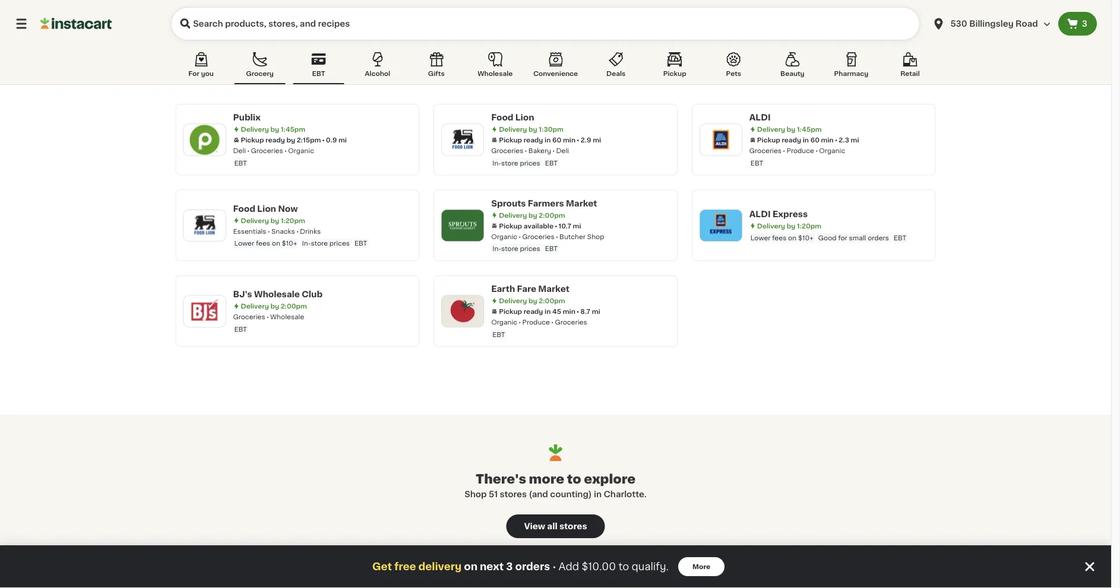 Task type: vqa. For each thing, say whether or not it's contained in the screenshot.
options
no



Task type: locate. For each thing, give the bounding box(es) containing it.
groceries inside groceries bakery deli in-store prices ebt
[[491, 148, 524, 154]]

1 horizontal spatial delivery by 1:20pm
[[757, 223, 822, 229]]

0 horizontal spatial delivery by 1:20pm
[[241, 217, 305, 224]]

delivery down aldi express
[[757, 223, 785, 229]]

to up counting)
[[567, 473, 581, 486]]

store down drinks
[[311, 240, 328, 247]]

3 button
[[1058, 12, 1097, 36]]

530 billingsley road button
[[925, 7, 1058, 40], [932, 7, 1051, 40]]

2 pickup ready in 60 min from the left
[[757, 137, 834, 143]]

ready up the groceries produce organic ebt
[[782, 137, 801, 143]]

delivery by 1:45pm up pickup ready by 2:15pm
[[241, 126, 305, 133]]

lower down aldi express
[[751, 235, 771, 241]]

2.9
[[581, 137, 591, 143]]

ebt inside organic groceries butcher shop in-store prices ebt
[[545, 246, 558, 252]]

to inside treatment tracker modal dialog
[[619, 562, 629, 572]]

on left next
[[464, 562, 478, 572]]

delivery for earth fare market
[[499, 298, 527, 304]]

store
[[501, 160, 518, 166], [311, 240, 328, 247], [501, 246, 518, 252]]

by up snacks at left
[[271, 217, 279, 224]]

by for bj's wholesale club
[[271, 303, 279, 310]]

1:20pm for food lion now
[[281, 217, 305, 224]]

fees
[[772, 235, 787, 241], [256, 240, 270, 247]]

pickup ready in 60 min
[[499, 137, 576, 143], [757, 137, 834, 143]]

1 delivery by 1:45pm from the left
[[241, 126, 305, 133]]

1 horizontal spatial food
[[491, 113, 514, 122]]

1 horizontal spatial shop
[[587, 233, 604, 240]]

2:00pm up 45
[[539, 298, 565, 304]]

groceries right aldi logo
[[750, 148, 782, 154]]

wholesale down bj's wholesale club
[[270, 314, 304, 320]]

delivery by 1:20pm down food lion now
[[241, 217, 305, 224]]

to inside there's more to explore shop 51 stores (and counting) in charlotte.
[[567, 473, 581, 486]]

0 horizontal spatial 3
[[506, 562, 513, 572]]

0 vertical spatial lion
[[516, 113, 534, 122]]

delivery for food lion now
[[241, 217, 269, 224]]

2.3 mi
[[839, 137, 859, 143]]

groceries inside organic produce groceries ebt
[[555, 319, 587, 326]]

by up pickup ready in 45 min on the bottom
[[529, 298, 537, 304]]

more button
[[678, 558, 725, 577]]

orders inside treatment tracker modal dialog
[[515, 562, 550, 572]]

by for publix
[[271, 126, 279, 133]]

1 aldi from the top
[[750, 113, 771, 122]]

0 horizontal spatial stores
[[500, 491, 527, 499]]

next
[[480, 562, 504, 572]]

0 vertical spatial aldi
[[750, 113, 771, 122]]

min for aldi
[[821, 137, 834, 143]]

organic down 2.3
[[819, 148, 846, 154]]

pickup up the groceries produce organic ebt
[[757, 137, 780, 143]]

1 60 from the left
[[552, 137, 562, 143]]

0 vertical spatial stores
[[500, 491, 527, 499]]

fees inside essentials snacks drinks lower fees on $10+ in-store prices ebt
[[256, 240, 270, 247]]

groceries inside groceries wholesale ebt
[[233, 314, 265, 320]]

1:20pm up the good
[[797, 223, 822, 229]]

lower down essentials
[[234, 240, 254, 247]]

1 horizontal spatial 3
[[1082, 20, 1088, 28]]

0 horizontal spatial food
[[233, 205, 255, 213]]

0 horizontal spatial deli
[[233, 148, 246, 154]]

1 vertical spatial aldi
[[750, 210, 771, 218]]

0 horizontal spatial to
[[567, 473, 581, 486]]

1 deli from the left
[[233, 148, 246, 154]]

ready for earth fare market
[[524, 309, 543, 315]]

min right 45
[[563, 309, 576, 315]]

store down delivery by 1:30pm
[[501, 160, 518, 166]]

$10+ down snacks at left
[[282, 240, 297, 247]]

ebt inside groceries bakery deli in-store prices ebt
[[545, 160, 558, 166]]

groceries down pickup ready by 2:15pm
[[251, 148, 283, 154]]

orders right small
[[868, 235, 889, 241]]

all
[[547, 523, 558, 531]]

1 horizontal spatial on
[[464, 562, 478, 572]]

lion for food lion
[[516, 113, 534, 122]]

wholesale inside groceries wholesale ebt
[[270, 314, 304, 320]]

deli groceries organic ebt
[[233, 148, 314, 166]]

delivery by 1:20pm down express at the right of page
[[757, 223, 822, 229]]

1 vertical spatial stores
[[560, 523, 587, 531]]

2.9 mi
[[581, 137, 601, 143]]

1 vertical spatial food
[[233, 205, 255, 213]]

view all stores
[[524, 523, 587, 531]]

mi up butcher
[[573, 223, 581, 229]]

2:00pm down farmers
[[539, 212, 565, 219]]

1 horizontal spatial to
[[619, 562, 629, 572]]

by down express at the right of page
[[787, 223, 796, 229]]

groceries down 45
[[555, 319, 587, 326]]

ebt
[[312, 70, 325, 77], [234, 160, 247, 166], [545, 160, 558, 166], [751, 160, 764, 166], [894, 235, 907, 241], [355, 240, 367, 247], [545, 246, 558, 252], [234, 326, 247, 333], [493, 331, 505, 338]]

0 vertical spatial wholesale
[[478, 70, 513, 77]]

food up essentials
[[233, 205, 255, 213]]

shop left the 51 at left
[[465, 491, 487, 499]]

0 vertical spatial produce
[[787, 148, 814, 154]]

by up available
[[529, 212, 537, 219]]

stores down there's
[[500, 491, 527, 499]]

pickup ready in 60 min up bakery
[[499, 137, 576, 143]]

shop inside organic groceries butcher shop in-store prices ebt
[[587, 233, 604, 240]]

1 horizontal spatial pickup ready in 60 min
[[757, 137, 834, 143]]

wholesale button
[[470, 50, 521, 84]]

by
[[271, 126, 279, 133], [529, 126, 537, 133], [787, 126, 796, 133], [287, 137, 295, 143], [529, 212, 537, 219], [271, 217, 279, 224], [787, 223, 796, 229], [529, 298, 537, 304], [271, 303, 279, 310]]

mi right 2.3
[[851, 137, 859, 143]]

2 horizontal spatial on
[[788, 235, 797, 241]]

food
[[491, 113, 514, 122], [233, 205, 255, 213]]

1 horizontal spatial 60
[[811, 137, 820, 143]]

0 vertical spatial to
[[567, 473, 581, 486]]

lion up delivery by 1:30pm
[[516, 113, 534, 122]]

delivery by 1:30pm
[[499, 126, 564, 133]]

1 vertical spatial to
[[619, 562, 629, 572]]

by for aldi
[[787, 126, 796, 133]]

shop right butcher
[[587, 233, 604, 240]]

aldi logo image
[[706, 124, 737, 155]]

delivery by 1:20pm
[[241, 217, 305, 224], [757, 223, 822, 229]]

ebt inside deli groceries organic ebt
[[234, 160, 247, 166]]

min left the 2.9
[[563, 137, 576, 143]]

food lion now logo image
[[189, 210, 220, 241]]

2 530 billingsley road button from the left
[[932, 7, 1051, 40]]

you
[[201, 70, 214, 77]]

prices
[[520, 160, 540, 166], [330, 240, 350, 247], [520, 246, 540, 252]]

2:00pm
[[539, 212, 565, 219], [539, 298, 565, 304], [281, 303, 307, 310]]

1 vertical spatial orders
[[515, 562, 550, 572]]

in- inside groceries bakery deli in-store prices ebt
[[493, 160, 501, 166]]

road
[[1016, 20, 1038, 28]]

mi right the 2.9
[[593, 137, 601, 143]]

0 horizontal spatial on
[[272, 240, 280, 247]]

delivery for sprouts farmers market
[[499, 212, 527, 219]]

delivery for aldi
[[757, 126, 785, 133]]

essentials
[[233, 228, 266, 235]]

by for food lion
[[529, 126, 537, 133]]

produce inside the groceries produce organic ebt
[[787, 148, 814, 154]]

deli right bakery
[[556, 148, 569, 154]]

0 horizontal spatial pickup ready in 60 min
[[499, 137, 576, 143]]

butcher
[[560, 233, 586, 240]]

in- down drinks
[[302, 240, 311, 247]]

delivery down bj's
[[241, 303, 269, 310]]

wholesale up "food lion"
[[478, 70, 513, 77]]

market up the 10.7 mi
[[566, 199, 597, 208]]

1 horizontal spatial produce
[[787, 148, 814, 154]]

pharmacy
[[834, 70, 869, 77]]

deli down publix on the left of page
[[233, 148, 246, 154]]

0 horizontal spatial 1:20pm
[[281, 217, 305, 224]]

pickup down "food lion"
[[499, 137, 522, 143]]

0 horizontal spatial lower
[[234, 240, 254, 247]]

food up delivery by 1:30pm
[[491, 113, 514, 122]]

ebt inside essentials snacks drinks lower fees on $10+ in-store prices ebt
[[355, 240, 367, 247]]

groceries down bj's
[[233, 314, 265, 320]]

3 right next
[[506, 562, 513, 572]]

by for sprouts farmers market
[[529, 212, 537, 219]]

in for food lion
[[545, 137, 551, 143]]

0 horizontal spatial 60
[[552, 137, 562, 143]]

pickup
[[663, 70, 687, 77], [241, 137, 264, 143], [499, 137, 522, 143], [757, 137, 780, 143], [499, 223, 522, 229], [499, 309, 522, 315]]

0 vertical spatial market
[[566, 199, 597, 208]]

delivery down earth
[[499, 298, 527, 304]]

ready
[[266, 137, 285, 143], [524, 137, 543, 143], [782, 137, 801, 143], [524, 309, 543, 315]]

by left 2:15pm
[[287, 137, 295, 143]]

pickup ready in 60 min for aldi
[[757, 137, 834, 143]]

in down explore
[[594, 491, 602, 499]]

by for food lion now
[[271, 217, 279, 224]]

prices inside essentials snacks drinks lower fees on $10+ in-store prices ebt
[[330, 240, 350, 247]]

to
[[567, 473, 581, 486], [619, 562, 629, 572]]

1 vertical spatial shop
[[465, 491, 487, 499]]

$10+ left the good
[[798, 235, 814, 241]]

alcohol
[[365, 70, 390, 77]]

pickup inside button
[[663, 70, 687, 77]]

1 horizontal spatial lion
[[516, 113, 534, 122]]

counting)
[[550, 491, 592, 499]]

groceries
[[251, 148, 283, 154], [491, 148, 524, 154], [750, 148, 782, 154], [522, 233, 555, 240], [233, 314, 265, 320], [555, 319, 587, 326]]

delivery by 2:00pm up pickup available
[[499, 212, 565, 219]]

60 up the groceries produce organic ebt
[[811, 137, 820, 143]]

delivery down publix on the left of page
[[241, 126, 269, 133]]

1 530 billingsley road button from the left
[[925, 7, 1058, 40]]

food lion
[[491, 113, 534, 122]]

1 horizontal spatial delivery by 1:45pm
[[757, 126, 822, 133]]

ebt inside button
[[312, 70, 325, 77]]

aldi left express at the right of page
[[750, 210, 771, 218]]

delivery down "food lion"
[[499, 126, 527, 133]]

0 vertical spatial 3
[[1082, 20, 1088, 28]]

wholesale
[[478, 70, 513, 77], [254, 290, 300, 299], [270, 314, 304, 320]]

0 horizontal spatial $10+
[[282, 240, 297, 247]]

1 vertical spatial wholesale
[[254, 290, 300, 299]]

organic down pickup available
[[491, 233, 517, 240]]

2 delivery by 1:45pm from the left
[[757, 126, 822, 133]]

on
[[788, 235, 797, 241], [272, 240, 280, 247], [464, 562, 478, 572]]

by down bj's wholesale club
[[271, 303, 279, 310]]

60 down 1:30pm
[[552, 137, 562, 143]]

1 vertical spatial lion
[[257, 205, 276, 213]]

fees down essentials
[[256, 240, 270, 247]]

0 horizontal spatial produce
[[522, 319, 550, 326]]

mi right 0.9
[[339, 137, 347, 143]]

organic groceries butcher shop in-store prices ebt
[[491, 233, 604, 252]]

ebt inside organic produce groceries ebt
[[493, 331, 505, 338]]

2 vertical spatial wholesale
[[270, 314, 304, 320]]

1 horizontal spatial 1:20pm
[[797, 223, 822, 229]]

3 right road
[[1082, 20, 1088, 28]]

wholesale for bj's wholesale club
[[254, 290, 300, 299]]

pickup down sprouts
[[499, 223, 522, 229]]

delivery by 2:00pm
[[499, 212, 565, 219], [499, 298, 565, 304], [241, 303, 307, 310]]

delivery by 1:45pm up the groceries produce organic ebt
[[757, 126, 822, 133]]

orders left •
[[515, 562, 550, 572]]

in
[[545, 137, 551, 143], [803, 137, 809, 143], [545, 309, 551, 315], [594, 491, 602, 499]]

•
[[553, 562, 556, 572]]

aldi up the groceries produce organic ebt
[[750, 113, 771, 122]]

1:20pm
[[281, 217, 305, 224], [797, 223, 822, 229]]

in- down pickup available
[[493, 246, 501, 252]]

mi for sprouts farmers market
[[573, 223, 581, 229]]

1 vertical spatial 3
[[506, 562, 513, 572]]

wholesale up groceries wholesale ebt in the left of the page
[[254, 290, 300, 299]]

organic down 2:15pm
[[288, 148, 314, 154]]

food for food lion now
[[233, 205, 255, 213]]

stores right the all
[[560, 523, 587, 531]]

Search field
[[171, 7, 920, 40]]

delivery down sprouts
[[499, 212, 527, 219]]

1 vertical spatial market
[[538, 285, 570, 293]]

delivery by 1:45pm
[[241, 126, 305, 133], [757, 126, 822, 133]]

2:00pm for wholesale
[[281, 303, 307, 310]]

stores
[[500, 491, 527, 499], [560, 523, 587, 531]]

in-
[[493, 160, 501, 166], [302, 240, 311, 247], [493, 246, 501, 252]]

1:45pm up pickup ready by 2:15pm
[[281, 126, 305, 133]]

1 horizontal spatial orders
[[868, 235, 889, 241]]

market
[[566, 199, 597, 208], [538, 285, 570, 293]]

2 deli from the left
[[556, 148, 569, 154]]

treatment tracker modal dialog
[[0, 546, 1111, 589]]

ebt inside groceries wholesale ebt
[[234, 326, 247, 333]]

1 1:45pm from the left
[[281, 126, 305, 133]]

express
[[773, 210, 808, 218]]

2 1:45pm from the left
[[797, 126, 822, 133]]

groceries inside deli groceries organic ebt
[[251, 148, 283, 154]]

pickup ready in 60 min up the groceries produce organic ebt
[[757, 137, 834, 143]]

food for food lion
[[491, 113, 514, 122]]

2 60 from the left
[[811, 137, 820, 143]]

by up pickup ready by 2:15pm
[[271, 126, 279, 133]]

1:45pm up the groceries produce organic ebt
[[797, 126, 822, 133]]

60 for aldi
[[811, 137, 820, 143]]

1:45pm for aldi
[[797, 126, 822, 133]]

0 horizontal spatial 1:45pm
[[281, 126, 305, 133]]

1 horizontal spatial 1:45pm
[[797, 126, 822, 133]]

1 horizontal spatial deli
[[556, 148, 569, 154]]

60 for food lion
[[552, 137, 562, 143]]

get free delivery on next 3 orders • add $10.00 to qualify.
[[372, 562, 669, 572]]

aldi
[[750, 113, 771, 122], [750, 210, 771, 218]]

market up 45
[[538, 285, 570, 293]]

0 horizontal spatial lion
[[257, 205, 276, 213]]

on down express at the right of page
[[788, 235, 797, 241]]

store down pickup available
[[501, 246, 518, 252]]

food lion logo image
[[447, 124, 478, 155]]

deli inside groceries bakery deli in-store prices ebt
[[556, 148, 569, 154]]

explore
[[584, 473, 636, 486]]

more
[[693, 564, 711, 571]]

sprouts farmers market
[[491, 199, 597, 208]]

ready down delivery by 1:30pm
[[524, 137, 543, 143]]

delivery by 2:00pm down bj's wholesale club
[[241, 303, 307, 310]]

in up the groceries produce organic ebt
[[803, 137, 809, 143]]

min left 2.3
[[821, 137, 834, 143]]

$10.00
[[582, 562, 616, 572]]

mi
[[339, 137, 347, 143], [593, 137, 601, 143], [851, 137, 859, 143], [573, 223, 581, 229], [592, 309, 600, 315]]

on down snacks at left
[[272, 240, 280, 247]]

1 vertical spatial produce
[[522, 319, 550, 326]]

mi right 8.7
[[592, 309, 600, 315]]

bj's wholesale club
[[233, 290, 323, 299]]

shop inside there's more to explore shop 51 stores (and counting) in charlotte.
[[465, 491, 487, 499]]

0 horizontal spatial fees
[[256, 240, 270, 247]]

fees down aldi express
[[772, 235, 787, 241]]

0 vertical spatial food
[[491, 113, 514, 122]]

club
[[302, 290, 323, 299]]

2.3
[[839, 137, 849, 143]]

shop categories tab list
[[176, 50, 936, 84]]

0 vertical spatial shop
[[587, 233, 604, 240]]

publix
[[233, 113, 261, 122]]

60
[[552, 137, 562, 143], [811, 137, 820, 143]]

1 horizontal spatial stores
[[560, 523, 587, 531]]

delivery up essentials
[[241, 217, 269, 224]]

0 horizontal spatial delivery by 1:45pm
[[241, 126, 305, 133]]

None search field
[[171, 7, 920, 40]]

store inside organic groceries butcher shop in-store prices ebt
[[501, 246, 518, 252]]

in- up sprouts
[[493, 160, 501, 166]]

organic down earth
[[491, 319, 517, 326]]

lion
[[516, 113, 534, 122], [257, 205, 276, 213]]

organic inside the groceries produce organic ebt
[[819, 148, 846, 154]]

lion for food lion now
[[257, 205, 276, 213]]

0 horizontal spatial shop
[[465, 491, 487, 499]]

ready up organic produce groceries ebt
[[524, 309, 543, 315]]

by left 1:30pm
[[529, 126, 537, 133]]

pharmacy button
[[826, 50, 877, 84]]

lion left now
[[257, 205, 276, 213]]

2 aldi from the top
[[750, 210, 771, 218]]

pickup left pets
[[663, 70, 687, 77]]

2:00pm down bj's wholesale club
[[281, 303, 307, 310]]

1 pickup ready in 60 min from the left
[[499, 137, 576, 143]]

produce inside organic produce groceries ebt
[[522, 319, 550, 326]]

pickup for aldi
[[757, 137, 780, 143]]

lower
[[751, 235, 771, 241], [234, 240, 254, 247]]

delivery by 2:00pm up pickup ready in 45 min on the bottom
[[499, 298, 565, 304]]

pickup down publix on the left of page
[[241, 137, 264, 143]]

orders
[[868, 235, 889, 241], [515, 562, 550, 572]]

8.7
[[581, 309, 590, 315]]

by up the groceries produce organic ebt
[[787, 126, 796, 133]]

pickup down earth
[[499, 309, 522, 315]]

groceries wholesale ebt
[[233, 314, 304, 333]]

charlotte.
[[604, 491, 647, 499]]

0 horizontal spatial orders
[[515, 562, 550, 572]]

groceries down delivery by 1:30pm
[[491, 148, 524, 154]]

1:20pm down now
[[281, 217, 305, 224]]

mi for aldi
[[851, 137, 859, 143]]

in down 1:30pm
[[545, 137, 551, 143]]



Task type: describe. For each thing, give the bounding box(es) containing it.
$10+ inside essentials snacks drinks lower fees on $10+ in-store prices ebt
[[282, 240, 297, 247]]

delivery by 2:00pm for fare
[[499, 298, 565, 304]]

by for earth fare market
[[529, 298, 537, 304]]

free
[[394, 562, 416, 572]]

groceries inside organic groceries butcher shop in-store prices ebt
[[522, 233, 555, 240]]

earth fare market logo image
[[447, 296, 478, 327]]

lower inside essentials snacks drinks lower fees on $10+ in-store prices ebt
[[234, 240, 254, 247]]

food lion now
[[233, 205, 298, 213]]

farmers
[[528, 199, 564, 208]]

1 horizontal spatial $10+
[[798, 235, 814, 241]]

8.7 mi
[[581, 309, 600, 315]]

there's more to explore shop 51 stores (and counting) in charlotte.
[[465, 473, 647, 499]]

wholesale for groceries wholesale ebt
[[270, 314, 304, 320]]

in for earth fare market
[[545, 309, 551, 315]]

0.9
[[326, 137, 337, 143]]

ready for food lion
[[524, 137, 543, 143]]

store inside essentials snacks drinks lower fees on $10+ in-store prices ebt
[[311, 240, 328, 247]]

mi for publix
[[339, 137, 347, 143]]

alcohol button
[[352, 50, 403, 84]]

delivery for food lion
[[499, 126, 527, 133]]

10.7 mi
[[559, 223, 581, 229]]

gifts button
[[411, 50, 462, 84]]

retail button
[[885, 50, 936, 84]]

1:45pm for publix
[[281, 126, 305, 133]]

bakery
[[529, 148, 551, 154]]

beauty button
[[767, 50, 818, 84]]

convenience button
[[529, 50, 583, 84]]

prices inside groceries bakery deli in-store prices ebt
[[520, 160, 540, 166]]

lower fees on $10+ good for small orders ebt
[[751, 235, 907, 241]]

in- inside essentials snacks drinks lower fees on $10+ in-store prices ebt
[[302, 240, 311, 247]]

prices inside organic groceries butcher shop in-store prices ebt
[[520, 246, 540, 252]]

aldi for aldi express
[[750, 210, 771, 218]]

publix logo image
[[189, 124, 220, 155]]

pickup ready by 2:15pm
[[241, 137, 321, 143]]

billingsley
[[970, 20, 1014, 28]]

view
[[524, 523, 545, 531]]

drinks
[[300, 228, 321, 235]]

delivery for aldi express
[[757, 223, 785, 229]]

delivery by 1:45pm for publix
[[241, 126, 305, 133]]

pickup ready in 45 min
[[499, 309, 576, 315]]

snacks
[[271, 228, 295, 235]]

convenience
[[533, 70, 578, 77]]

delivery by 1:20pm for express
[[757, 223, 822, 229]]

min for food lion
[[563, 137, 576, 143]]

45
[[552, 309, 561, 315]]

earth fare market
[[491, 285, 570, 293]]

stores inside there's more to explore shop 51 stores (and counting) in charlotte.
[[500, 491, 527, 499]]

add
[[559, 562, 579, 572]]

small
[[849, 235, 866, 241]]

ebt button
[[293, 50, 344, 84]]

on inside treatment tracker modal dialog
[[464, 562, 478, 572]]

ebt inside the groceries produce organic ebt
[[751, 160, 764, 166]]

deals
[[607, 70, 626, 77]]

view all stores link
[[506, 515, 605, 539]]

delivery by 2:00pm for wholesale
[[241, 303, 307, 310]]

delivery for bj's wholesale club
[[241, 303, 269, 310]]

2:00pm for farmers
[[539, 212, 565, 219]]

view all stores button
[[506, 515, 605, 539]]

grocery button
[[234, 50, 285, 84]]

market for earth fare market
[[538, 285, 570, 293]]

gifts
[[428, 70, 445, 77]]

pickup for publix
[[241, 137, 264, 143]]

groceries produce organic ebt
[[750, 148, 846, 166]]

delivery by 1:20pm for lion
[[241, 217, 305, 224]]

produce for aldi
[[787, 148, 814, 154]]

bj's wholesale club logo image
[[189, 296, 220, 327]]

aldi express
[[750, 210, 808, 218]]

delivery by 1:45pm for aldi
[[757, 126, 822, 133]]

there's
[[476, 473, 526, 486]]

delivery
[[419, 562, 462, 572]]

530
[[951, 20, 968, 28]]

stores inside button
[[560, 523, 587, 531]]

1:20pm for aldi express
[[797, 223, 822, 229]]

0.9 mi
[[326, 137, 347, 143]]

in- inside organic groceries butcher shop in-store prices ebt
[[493, 246, 501, 252]]

deli inside deli groceries organic ebt
[[233, 148, 246, 154]]

in for aldi
[[803, 137, 809, 143]]

on inside essentials snacks drinks lower fees on $10+ in-store prices ebt
[[272, 240, 280, 247]]

groceries inside the groceries produce organic ebt
[[750, 148, 782, 154]]

3 inside button
[[1082, 20, 1088, 28]]

ready for publix
[[266, 137, 285, 143]]

pickup button
[[649, 50, 701, 84]]

2:00pm for fare
[[539, 298, 565, 304]]

instacart image
[[40, 17, 112, 31]]

51
[[489, 491, 498, 499]]

delivery for publix
[[241, 126, 269, 133]]

grocery
[[246, 70, 274, 77]]

qualify.
[[632, 562, 669, 572]]

pickup for earth fare market
[[499, 309, 522, 315]]

pickup ready in 60 min for food lion
[[499, 137, 576, 143]]

0 vertical spatial orders
[[868, 235, 889, 241]]

essentials snacks drinks lower fees on $10+ in-store prices ebt
[[233, 228, 367, 247]]

earth
[[491, 285, 515, 293]]

groceries bakery deli in-store prices ebt
[[491, 148, 569, 166]]

min for earth fare market
[[563, 309, 576, 315]]

for you button
[[176, 50, 227, 84]]

pets
[[726, 70, 741, 77]]

organic produce groceries ebt
[[491, 319, 587, 338]]

aldi for aldi
[[750, 113, 771, 122]]

10.7
[[559, 223, 571, 229]]

2:15pm
[[297, 137, 321, 143]]

organic inside organic produce groceries ebt
[[491, 319, 517, 326]]

pickup for sprouts farmers market
[[499, 223, 522, 229]]

for
[[188, 70, 199, 77]]

pickup available
[[499, 223, 554, 229]]

for
[[838, 235, 848, 241]]

organic inside organic groceries butcher shop in-store prices ebt
[[491, 233, 517, 240]]

available
[[524, 223, 554, 229]]

in inside there's more to explore shop 51 stores (and counting) in charlotte.
[[594, 491, 602, 499]]

pets button
[[708, 50, 759, 84]]

organic inside deli groceries organic ebt
[[288, 148, 314, 154]]

by for aldi express
[[787, 223, 796, 229]]

1 horizontal spatial fees
[[772, 235, 787, 241]]

1 horizontal spatial lower
[[751, 235, 771, 241]]

sprouts
[[491, 199, 526, 208]]

market for sprouts farmers market
[[566, 199, 597, 208]]

wholesale inside button
[[478, 70, 513, 77]]

(and
[[529, 491, 548, 499]]

mi for earth fare market
[[592, 309, 600, 315]]

now
[[278, 205, 298, 213]]

more
[[529, 473, 564, 486]]

delivery by 2:00pm for farmers
[[499, 212, 565, 219]]

store inside groceries bakery deli in-store prices ebt
[[501, 160, 518, 166]]

1:30pm
[[539, 126, 564, 133]]

beauty
[[781, 70, 805, 77]]

produce for earth fare market
[[522, 319, 550, 326]]

deals button
[[591, 50, 642, 84]]

good
[[819, 235, 837, 241]]

for you
[[188, 70, 214, 77]]

aldi express logo image
[[706, 210, 737, 241]]

fare
[[517, 285, 536, 293]]

sprouts farmers market logo image
[[447, 210, 478, 241]]

mi for food lion
[[593, 137, 601, 143]]

bj's
[[233, 290, 252, 299]]

530 billingsley road
[[951, 20, 1038, 28]]

3 inside treatment tracker modal dialog
[[506, 562, 513, 572]]

ready for aldi
[[782, 137, 801, 143]]

pickup for food lion
[[499, 137, 522, 143]]

get
[[372, 562, 392, 572]]



